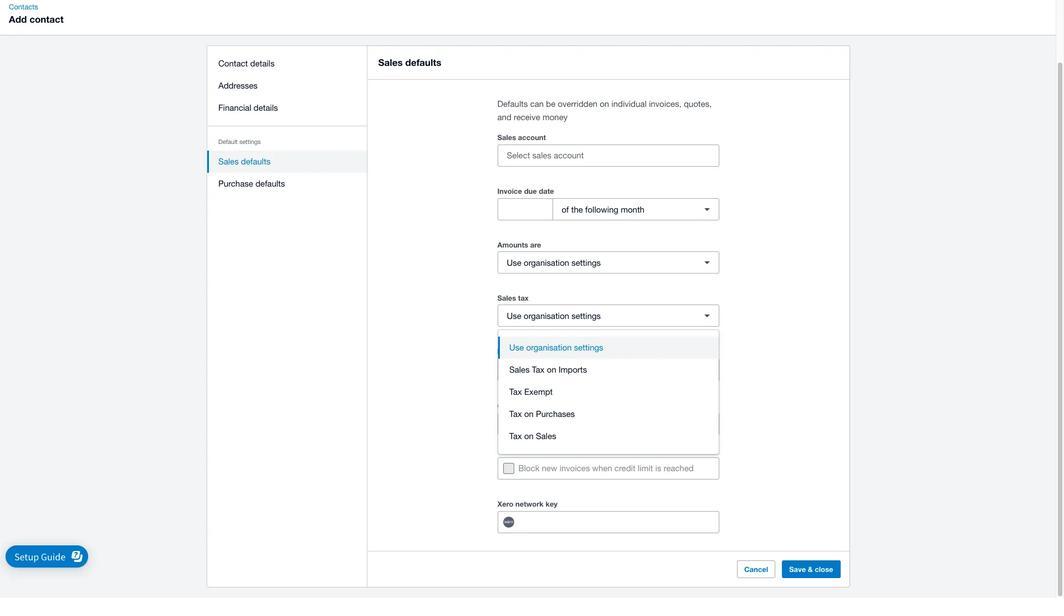 Task type: locate. For each thing, give the bounding box(es) containing it.
1 vertical spatial defaults
[[241, 157, 270, 166]]

financial details button
[[207, 97, 367, 119]]

tax exempt
[[509, 388, 553, 397]]

settings right default
[[239, 139, 261, 145]]

defaults inside button
[[255, 179, 285, 188]]

sales defaults inside button
[[218, 157, 270, 166]]

purchase defaults button
[[207, 173, 367, 195]]

default
[[218, 139, 237, 145]]

on left individual
[[600, 99, 609, 109]]

2 vertical spatial defaults
[[255, 179, 285, 188]]

use organisation settings button
[[498, 252, 719, 274], [498, 305, 719, 327]]

use organisation settings button for sales tax
[[498, 305, 719, 327]]

on
[[600, 99, 609, 109], [547, 365, 556, 375], [524, 410, 534, 419], [524, 432, 534, 441]]

organisation down the tax
[[524, 311, 569, 321]]

details down the addresses "button"
[[253, 103, 278, 113]]

2 vertical spatial organisation
[[526, 343, 572, 353]]

0 vertical spatial use
[[507, 258, 522, 267]]

due
[[524, 187, 537, 196]]

financial details
[[218, 103, 278, 113]]

key
[[546, 500, 558, 509]]

menu containing contact details
[[207, 46, 367, 202]]

1 use organisation settings button from the top
[[498, 252, 719, 274]]

organisation up sales tax on imports
[[526, 343, 572, 353]]

purchases
[[536, 410, 575, 419]]

tax
[[518, 294, 529, 303]]

use organisation settings button up use organisation settings button on the bottom of page
[[498, 305, 719, 327]]

invoice
[[498, 187, 522, 196]]

defaults inside button
[[241, 157, 270, 166]]

defaults for sales defaults button
[[241, 157, 270, 166]]

tax up credit
[[509, 388, 522, 397]]

purchase
[[218, 179, 253, 188]]

use down sales tax
[[507, 311, 522, 321]]

use organisation settings button for amounts are
[[498, 252, 719, 274]]

list box containing use organisation settings
[[498, 330, 719, 455]]

invoices,
[[649, 99, 682, 109]]

invoice due date group
[[498, 198, 719, 221]]

1 vertical spatial use
[[507, 311, 522, 321]]

defaults
[[498, 99, 528, 109]]

limit
[[521, 402, 535, 411], [638, 464, 653, 473]]

list box
[[498, 330, 719, 455]]

limit left is on the bottom of the page
[[638, 464, 653, 473]]

organisation for amounts are
[[524, 258, 569, 267]]

0 vertical spatial organisation
[[524, 258, 569, 267]]

settings
[[239, 139, 261, 145], [572, 258, 601, 267], [572, 311, 601, 321], [574, 343, 604, 353]]

0 vertical spatial limit
[[521, 402, 535, 411]]

sales tax on imports button
[[498, 359, 719, 381]]

of the following month button
[[552, 198, 719, 221]]

discount
[[498, 347, 528, 356]]

details right the contact
[[250, 59, 274, 68]]

tax for tax on sales
[[509, 432, 522, 441]]

1 vertical spatial use organisation settings button
[[498, 305, 719, 327]]

contacts
[[9, 3, 38, 11]]

menu
[[207, 46, 367, 202]]

use inside button
[[509, 343, 524, 353]]

0 vertical spatial use organisation settings button
[[498, 252, 719, 274]]

financial
[[218, 103, 251, 113]]

credit
[[498, 402, 519, 411]]

use organisation settings down are
[[507, 258, 601, 267]]

details
[[250, 59, 274, 68], [253, 103, 278, 113]]

2 vertical spatial use organisation settings
[[509, 343, 604, 353]]

1 vertical spatial organisation
[[524, 311, 569, 321]]

sales defaults
[[378, 57, 442, 68], [218, 157, 270, 166]]

1 vertical spatial limit
[[638, 464, 653, 473]]

on inside tax on sales button
[[524, 432, 534, 441]]

of
[[562, 205, 569, 214]]

amounts
[[498, 241, 528, 249]]

xero
[[498, 500, 514, 509]]

details for financial details
[[253, 103, 278, 113]]

when
[[592, 464, 612, 473]]

0 vertical spatial details
[[250, 59, 274, 68]]

tax exempt button
[[498, 381, 719, 404]]

exempt
[[524, 388, 553, 397]]

sales defaults button
[[207, 151, 367, 173]]

0 horizontal spatial sales defaults
[[218, 157, 270, 166]]

use organisation settings
[[507, 258, 601, 267], [507, 311, 601, 321], [509, 343, 604, 353]]

use up sales tax on imports
[[509, 343, 524, 353]]

use for sales
[[507, 311, 522, 321]]

use organisation settings up sales tax on imports
[[509, 343, 604, 353]]

details for contact details
[[250, 59, 274, 68]]

organisation for sales tax
[[524, 311, 569, 321]]

and
[[498, 113, 512, 122]]

addresses button
[[207, 75, 367, 97]]

sales inside 'button'
[[509, 365, 530, 375]]

tax up exempt
[[532, 365, 545, 375]]

use organisation settings down the tax
[[507, 311, 601, 321]]

Xero network key field
[[524, 512, 719, 533]]

add
[[9, 13, 27, 25]]

group containing use organisation settings
[[498, 330, 719, 455]]

account
[[518, 133, 546, 142]]

on down tax on purchases
[[524, 432, 534, 441]]

use down amounts
[[507, 258, 522, 267]]

2 vertical spatial use
[[509, 343, 524, 353]]

Discount number field
[[498, 360, 697, 381]]

organisation down are
[[524, 258, 569, 267]]

sales
[[378, 57, 403, 68], [498, 133, 516, 142], [218, 157, 238, 166], [498, 294, 516, 303], [509, 365, 530, 375], [536, 432, 556, 441]]

new
[[542, 464, 557, 473]]

organisation
[[524, 258, 569, 267], [524, 311, 569, 321], [526, 343, 572, 353]]

contacts add contact
[[9, 3, 64, 25]]

None number field
[[498, 199, 552, 220]]

use organisation settings button down invoice due date group
[[498, 252, 719, 274]]

group
[[498, 330, 719, 455]]

use
[[507, 258, 522, 267], [507, 311, 522, 321], [509, 343, 524, 353]]

0 vertical spatial sales defaults
[[378, 57, 442, 68]]

on down tax exempt
[[524, 410, 534, 419]]

1 vertical spatial use organisation settings
[[507, 311, 601, 321]]

tax
[[532, 365, 545, 375], [509, 388, 522, 397], [509, 410, 522, 419], [509, 432, 522, 441]]

sales tax on imports
[[509, 365, 587, 375]]

tax for tax exempt
[[509, 388, 522, 397]]

defaults
[[405, 57, 442, 68], [241, 157, 270, 166], [255, 179, 285, 188]]

individual
[[612, 99, 647, 109]]

save
[[789, 565, 806, 574]]

1 horizontal spatial sales defaults
[[378, 57, 442, 68]]

1 vertical spatial sales defaults
[[218, 157, 270, 166]]

0 vertical spatial use organisation settings
[[507, 258, 601, 267]]

tax down credit
[[509, 432, 522, 441]]

settings up discount number field
[[574, 343, 604, 353]]

tax down tax exempt
[[509, 410, 522, 419]]

on inside 'sales tax on imports' 'button'
[[547, 365, 556, 375]]

on left imports on the bottom right
[[547, 365, 556, 375]]

contacts link
[[4, 2, 43, 13]]

2 use organisation settings button from the top
[[498, 305, 719, 327]]

limit down tax exempt
[[521, 402, 535, 411]]

1 vertical spatial details
[[253, 103, 278, 113]]



Task type: describe. For each thing, give the bounding box(es) containing it.
settings up use organisation settings button on the bottom of page
[[572, 311, 601, 321]]

save & close button
[[782, 561, 841, 579]]

contact
[[29, 13, 64, 25]]

date
[[539, 187, 554, 196]]

use organisation settings button
[[498, 337, 719, 359]]

be
[[546, 99, 556, 109]]

close
[[815, 565, 834, 574]]

quotes,
[[684, 99, 712, 109]]

tax for tax on purchases
[[509, 410, 522, 419]]

imports
[[559, 365, 587, 375]]

defaults can be overridden on individual invoices, quotes, and receive money
[[498, 99, 712, 122]]

default settings
[[218, 139, 261, 145]]

tax on sales
[[509, 432, 556, 441]]

cancel button
[[737, 561, 776, 579]]

overridden
[[558, 99, 598, 109]]

sales account
[[498, 133, 546, 142]]

can
[[530, 99, 544, 109]]

contact details button
[[207, 53, 367, 75]]

save & close
[[789, 565, 834, 574]]

addresses
[[218, 81, 257, 90]]

month
[[621, 205, 645, 214]]

organisation inside use organisation settings button
[[526, 343, 572, 353]]

credit
[[615, 464, 636, 473]]

invoice due date
[[498, 187, 554, 196]]

contact details
[[218, 59, 274, 68]]

use for amounts
[[507, 258, 522, 267]]

use organisation settings for tax
[[507, 311, 601, 321]]

block
[[519, 464, 540, 473]]

tax on purchases
[[509, 410, 575, 419]]

invoices
[[560, 464, 590, 473]]

0 horizontal spatial limit
[[521, 402, 535, 411]]

reached
[[664, 464, 694, 473]]

&
[[808, 565, 813, 574]]

following
[[585, 205, 619, 214]]

tax on sales button
[[498, 426, 719, 448]]

purchase defaults
[[218, 179, 285, 188]]

amounts are
[[498, 241, 541, 249]]

is
[[656, 464, 662, 473]]

on inside tax on purchases button
[[524, 410, 534, 419]]

defaults for purchase defaults button
[[255, 179, 285, 188]]

network
[[516, 500, 544, 509]]

none number field inside invoice due date group
[[498, 199, 552, 220]]

Credit limit amount number field
[[498, 414, 719, 435]]

money
[[543, 113, 568, 122]]

1 horizontal spatial limit
[[638, 464, 653, 473]]

0 vertical spatial defaults
[[405, 57, 442, 68]]

xero network key
[[498, 500, 558, 509]]

use organisation settings for are
[[507, 258, 601, 267]]

of the following month
[[562, 205, 645, 214]]

cancel
[[745, 565, 768, 574]]

use organisation settings inside button
[[509, 343, 604, 353]]

receive
[[514, 113, 540, 122]]

sales tax
[[498, 294, 529, 303]]

settings down the the
[[572, 258, 601, 267]]

Sales account field
[[498, 145, 719, 166]]

the
[[571, 205, 583, 214]]

amount
[[537, 402, 563, 411]]

contact
[[218, 59, 248, 68]]

block new invoices when credit limit is reached
[[519, 464, 694, 473]]

credit limit amount
[[498, 402, 563, 411]]

tax on purchases button
[[498, 404, 719, 426]]

tax inside 'button'
[[532, 365, 545, 375]]

settings inside button
[[574, 343, 604, 353]]

are
[[530, 241, 541, 249]]

on inside defaults can be overridden on individual invoices, quotes, and receive money
[[600, 99, 609, 109]]



Task type: vqa. For each thing, say whether or not it's contained in the screenshot.
defaults for sales defaults button
yes



